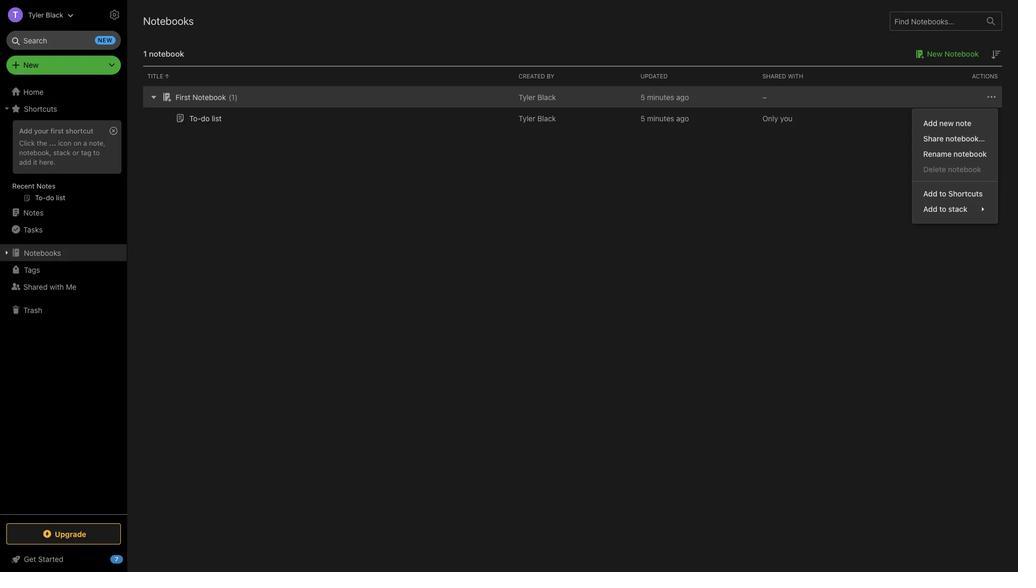 Task type: locate. For each thing, give the bounding box(es) containing it.
to for add to shortcuts
[[940, 189, 947, 198]]

0 vertical spatial tyler
[[28, 10, 44, 19]]

1 horizontal spatial 1
[[232, 93, 235, 102]]

minutes inside to-do list row
[[647, 114, 675, 123]]

minutes for only you
[[647, 114, 675, 123]]

5
[[641, 93, 645, 102], [641, 114, 645, 123]]

upgrade
[[55, 530, 86, 539]]

1 vertical spatial minutes
[[647, 114, 675, 123]]

5 minutes ago for –
[[641, 93, 689, 102]]

more actions image
[[986, 91, 998, 104]]

1 horizontal spatial new
[[927, 49, 943, 58]]

Add to stack field
[[913, 202, 998, 217]]

0 horizontal spatial 1
[[143, 49, 147, 58]]

new up home
[[23, 60, 39, 69]]

get
[[24, 555, 36, 564]]

rename notebook
[[924, 150, 987, 159]]

0 vertical spatial tyler black
[[28, 10, 63, 19]]

first notebook ( 1 )
[[176, 93, 238, 102]]

tags
[[24, 266, 40, 275]]

notebook left "("
[[193, 93, 226, 102]]

1 horizontal spatial shortcuts
[[949, 189, 983, 198]]

notebook…
[[946, 134, 986, 143]]

0 vertical spatial notebooks
[[143, 15, 194, 27]]

black inside field
[[46, 10, 63, 19]]

add up add to stack at the right
[[924, 189, 938, 198]]

add to shortcuts
[[924, 189, 983, 198]]

...
[[49, 139, 56, 147]]

ago
[[677, 93, 689, 102], [677, 114, 689, 123]]

new up actions button
[[927, 49, 943, 58]]

with
[[788, 73, 804, 80]]

ago inside to-do list row
[[677, 114, 689, 123]]

notebook up title
[[149, 49, 184, 58]]

1 ago from the top
[[677, 93, 689, 102]]

tyler inside field
[[28, 10, 44, 19]]

1 vertical spatial notebook
[[954, 150, 987, 159]]

new left "note"
[[940, 119, 954, 128]]

created by
[[519, 73, 555, 80]]

1 vertical spatial 5
[[641, 114, 645, 123]]

new down the settings icon in the left of the page
[[98, 37, 112, 44]]

1 vertical spatial 1
[[232, 93, 235, 102]]

1 vertical spatial shortcuts
[[949, 189, 983, 198]]

a
[[83, 139, 87, 147]]

tyler black
[[28, 10, 63, 19], [519, 93, 556, 102], [519, 114, 556, 123]]

notes right recent at left top
[[37, 182, 56, 190]]

0 vertical spatial stack
[[53, 148, 71, 157]]

on
[[73, 139, 81, 147]]

notebooks element
[[127, 0, 1019, 573]]

by
[[547, 73, 555, 80]]

shortcuts inside dropdown list menu
[[949, 189, 983, 198]]

to
[[93, 148, 100, 157], [940, 189, 947, 198], [940, 205, 947, 214]]

here.
[[39, 158, 55, 166]]

add for add your first shortcut
[[19, 127, 32, 135]]

5 minutes ago inside to-do list row
[[641, 114, 689, 123]]

0 vertical spatial ago
[[677, 93, 689, 102]]

shared
[[23, 282, 48, 292]]

5 minutes ago
[[641, 93, 689, 102], [641, 114, 689, 123]]

black inside to-do list row
[[538, 114, 556, 123]]

0 vertical spatial notebook
[[945, 49, 979, 58]]

0 horizontal spatial notebook
[[193, 93, 226, 102]]

share
[[924, 134, 944, 143]]

2 vertical spatial to
[[940, 205, 947, 214]]

0 vertical spatial 5
[[641, 93, 645, 102]]

5 inside to-do list row
[[641, 114, 645, 123]]

delete notebook
[[924, 165, 982, 174]]

me
[[66, 282, 77, 292]]

stack down icon
[[53, 148, 71, 157]]

add inside group
[[19, 127, 32, 135]]

shared
[[763, 73, 787, 80]]

notebooks
[[143, 15, 194, 27], [24, 249, 61, 258]]

updated button
[[637, 67, 759, 86]]

1 vertical spatial black
[[538, 93, 556, 102]]

dropdown list menu
[[913, 116, 998, 217]]

0 vertical spatial 1
[[143, 49, 147, 58]]

add up share
[[924, 119, 938, 128]]

2 5 from the top
[[641, 114, 645, 123]]

1 horizontal spatial notebook
[[945, 49, 979, 58]]

5 minutes ago inside first notebook row
[[641, 93, 689, 102]]

0 horizontal spatial stack
[[53, 148, 71, 157]]

recent
[[12, 182, 35, 190]]

to down add to shortcuts
[[940, 205, 947, 214]]

to inside field
[[940, 205, 947, 214]]

2 vertical spatial tyler
[[519, 114, 536, 123]]

add down add to shortcuts
[[924, 205, 938, 214]]

0 horizontal spatial notebooks
[[24, 249, 61, 258]]

to down note,
[[93, 148, 100, 157]]

notes inside "link"
[[23, 208, 44, 217]]

tyler black inside first notebook row
[[519, 93, 556, 102]]

notes
[[37, 182, 56, 190], [23, 208, 44, 217]]

ago for only you
[[677, 114, 689, 123]]

1 vertical spatial new
[[940, 119, 954, 128]]

row group containing first notebook
[[143, 86, 1003, 129]]

0 vertical spatial new
[[98, 37, 112, 44]]

0 vertical spatial black
[[46, 10, 63, 19]]

5 for only you
[[641, 114, 645, 123]]

1 vertical spatial new
[[23, 60, 39, 69]]

delete
[[924, 165, 947, 174]]

add inside field
[[924, 205, 938, 214]]

stack inside field
[[949, 205, 968, 214]]

new
[[927, 49, 943, 58], [23, 60, 39, 69]]

2 5 minutes ago from the top
[[641, 114, 689, 123]]

1 minutes from the top
[[647, 93, 675, 102]]

2 vertical spatial tyler black
[[519, 114, 556, 123]]

notebook down the rename notebook
[[949, 165, 982, 174]]

with
[[50, 282, 64, 292]]

tyler black down the created by
[[519, 93, 556, 102]]

tyler black up search text field
[[28, 10, 63, 19]]

black inside first notebook row
[[538, 93, 556, 102]]

1 vertical spatial ago
[[677, 114, 689, 123]]

tyler black down first notebook row
[[519, 114, 556, 123]]

1 vertical spatial notebook
[[193, 93, 226, 102]]

minutes
[[647, 93, 675, 102], [647, 114, 675, 123]]

1 vertical spatial tyler
[[519, 93, 536, 102]]

home link
[[0, 83, 127, 100]]

1 horizontal spatial stack
[[949, 205, 968, 214]]

notebook inside button
[[945, 49, 979, 58]]

1 vertical spatial notes
[[23, 208, 44, 217]]

1 vertical spatial notebooks
[[24, 249, 61, 258]]

tyler black inside to-do list row
[[519, 114, 556, 123]]

0 vertical spatial notebook
[[149, 49, 184, 58]]

stack down add to shortcuts link at right top
[[949, 205, 968, 214]]

0 vertical spatial to
[[93, 148, 100, 157]]

2 ago from the top
[[677, 114, 689, 123]]

share notebook…
[[924, 134, 986, 143]]

title
[[147, 73, 163, 80]]

black up search text field
[[46, 10, 63, 19]]

notebook for delete notebook
[[949, 165, 982, 174]]

black for only you
[[538, 114, 556, 123]]

1 notebook
[[143, 49, 184, 58]]

the
[[37, 139, 47, 147]]

notes up tasks
[[23, 208, 44, 217]]

1 horizontal spatial new
[[940, 119, 954, 128]]

notebook
[[149, 49, 184, 58], [954, 150, 987, 159], [949, 165, 982, 174]]

notebook for first
[[193, 93, 226, 102]]

5 minutes ago for only you
[[641, 114, 689, 123]]

1 horizontal spatial notebooks
[[143, 15, 194, 27]]

notebook down notebook…
[[954, 150, 987, 159]]

0 vertical spatial 5 minutes ago
[[641, 93, 689, 102]]

to-do list
[[189, 114, 222, 123]]

0 vertical spatial notes
[[37, 182, 56, 190]]

black
[[46, 10, 63, 19], [538, 93, 556, 102], [538, 114, 556, 123]]

add
[[924, 119, 938, 128], [19, 127, 32, 135], [924, 189, 938, 198], [924, 205, 938, 214]]

ago inside first notebook row
[[677, 93, 689, 102]]

notebooks up the 1 notebook
[[143, 15, 194, 27]]

5 inside first notebook row
[[641, 93, 645, 102]]

tyler
[[28, 10, 44, 19], [519, 93, 536, 102], [519, 114, 536, 123]]

new inside 'new notebook' button
[[927, 49, 943, 58]]

shortcuts inside button
[[24, 104, 57, 113]]

shortcuts
[[24, 104, 57, 113], [949, 189, 983, 198]]

notebook
[[945, 49, 979, 58], [193, 93, 226, 102]]

group
[[0, 117, 127, 208]]

add up click
[[19, 127, 32, 135]]

black down first notebook row
[[538, 114, 556, 123]]

0 vertical spatial new
[[927, 49, 943, 58]]

to for add to stack
[[940, 205, 947, 214]]

new inside popup button
[[23, 60, 39, 69]]

first notebook row
[[143, 86, 1003, 108]]

add for add to stack
[[924, 205, 938, 214]]

0 vertical spatial shortcuts
[[24, 104, 57, 113]]

0 horizontal spatial shortcuts
[[24, 104, 57, 113]]

new
[[98, 37, 112, 44], [940, 119, 954, 128]]

it
[[33, 158, 37, 166]]

shortcuts down home
[[24, 104, 57, 113]]

1 vertical spatial to
[[940, 189, 947, 198]]

1
[[143, 49, 147, 58], [232, 93, 235, 102]]

notebook up actions button
[[945, 49, 979, 58]]

tree
[[0, 83, 127, 515]]

notebook inside row
[[193, 93, 226, 102]]

7
[[115, 557, 118, 563]]

1 vertical spatial tyler black
[[519, 93, 556, 102]]

to-do list row
[[143, 108, 1003, 129]]

tree containing home
[[0, 83, 127, 515]]

1 vertical spatial stack
[[949, 205, 968, 214]]

notes link
[[0, 204, 127, 221]]

1 vertical spatial 5 minutes ago
[[641, 114, 689, 123]]

ago for –
[[677, 93, 689, 102]]

group containing add your first shortcut
[[0, 117, 127, 208]]

2 minutes from the top
[[647, 114, 675, 123]]

tyler inside to-do list row
[[519, 114, 536, 123]]

tyler black inside field
[[28, 10, 63, 19]]

tyler inside first notebook row
[[519, 93, 536, 102]]

actions button
[[881, 67, 1003, 86]]

shared with button
[[759, 67, 881, 86]]

do
[[201, 114, 210, 123]]

black down by
[[538, 93, 556, 102]]

stack
[[53, 148, 71, 157], [949, 205, 968, 214]]

0 vertical spatial minutes
[[647, 93, 675, 102]]

notebooks up tags
[[24, 249, 61, 258]]

to up add to stack at the right
[[940, 189, 947, 198]]

new inside new search box
[[98, 37, 112, 44]]

your
[[34, 127, 49, 135]]

0 horizontal spatial new
[[23, 60, 39, 69]]

add
[[19, 158, 31, 166]]

1 5 minutes ago from the top
[[641, 93, 689, 102]]

0 horizontal spatial new
[[98, 37, 112, 44]]

1 5 from the top
[[641, 93, 645, 102]]

2 vertical spatial black
[[538, 114, 556, 123]]

2 vertical spatial notebook
[[949, 165, 982, 174]]

row group
[[143, 86, 1003, 129]]

minutes inside first notebook row
[[647, 93, 675, 102]]

shortcuts up the add to stack field at the right top of the page
[[949, 189, 983, 198]]



Task type: vqa. For each thing, say whether or not it's contained in the screenshot.
the Strikethrough image
no



Task type: describe. For each thing, give the bounding box(es) containing it.
notebook for rename notebook
[[954, 150, 987, 159]]

tag
[[81, 148, 91, 157]]

Find Notebooks… text field
[[891, 12, 981, 30]]

notebooks inside notebooks link
[[24, 249, 61, 258]]

Account field
[[0, 4, 74, 25]]

delete notebook link
[[913, 162, 998, 177]]

tyler for only you
[[519, 114, 536, 123]]

created
[[519, 73, 545, 80]]

1 inside first notebook row
[[232, 93, 235, 102]]

add new note
[[924, 119, 972, 128]]

tyler black for only you
[[519, 114, 556, 123]]

rename
[[924, 150, 952, 159]]

add to stack
[[924, 205, 968, 214]]

title button
[[143, 67, 515, 86]]

(
[[229, 93, 232, 102]]

add your first shortcut
[[19, 127, 93, 135]]

add for add to shortcuts
[[924, 189, 938, 198]]

trash
[[23, 306, 42, 315]]

–
[[763, 93, 767, 102]]

started
[[38, 555, 63, 564]]

to-
[[189, 114, 201, 123]]

new notebook button
[[913, 48, 979, 60]]

shared with me
[[23, 282, 77, 292]]

share notebook… link
[[913, 131, 998, 147]]

tasks button
[[0, 221, 127, 238]]

to-do list 1 element
[[189, 114, 222, 123]]

rename notebook link
[[913, 147, 998, 162]]

new search field
[[14, 31, 116, 50]]

add for add new note
[[924, 119, 938, 128]]

note
[[956, 119, 972, 128]]

Sort field
[[990, 48, 1003, 61]]

arrow image
[[147, 91, 160, 103]]

notebooks link
[[0, 245, 127, 262]]

to inside icon on a note, notebook, stack or tag to add it here.
[[93, 148, 100, 157]]

add to shortcuts link
[[913, 186, 998, 202]]

notebook,
[[19, 148, 51, 157]]

trash link
[[0, 302, 127, 319]]

to-do list button
[[174, 112, 222, 125]]

black for –
[[538, 93, 556, 102]]

actions
[[973, 73, 998, 80]]

add new note link
[[913, 116, 998, 131]]

Search text field
[[14, 31, 114, 50]]

row group inside the notebooks element
[[143, 86, 1003, 129]]

minutes for –
[[647, 93, 675, 102]]

updated
[[641, 73, 668, 80]]

shortcuts button
[[0, 100, 127, 117]]

or
[[72, 148, 79, 157]]

only you
[[763, 114, 793, 123]]

icon on a note, notebook, stack or tag to add it here.
[[19, 139, 105, 166]]

list
[[212, 114, 222, 123]]

tyler for –
[[519, 93, 536, 102]]

expand notebooks image
[[3, 249, 11, 257]]

shared with me link
[[0, 279, 127, 295]]

shortcut
[[66, 127, 93, 135]]

created by button
[[515, 67, 637, 86]]

note,
[[89, 139, 105, 147]]

notes inside group
[[37, 182, 56, 190]]

icon
[[58, 139, 72, 147]]

Help and Learning task checklist field
[[0, 552, 127, 569]]

new inside add new note link
[[940, 119, 954, 128]]

notebook for new
[[945, 49, 979, 58]]

shared with
[[763, 73, 804, 80]]

get started
[[24, 555, 63, 564]]

new button
[[6, 56, 121, 75]]

click
[[19, 139, 35, 147]]

More actions field
[[986, 91, 998, 104]]

tyler black for –
[[519, 93, 556, 102]]

upgrade button
[[6, 524, 121, 545]]

new for new notebook
[[927, 49, 943, 58]]

first
[[51, 127, 64, 135]]

group inside tree
[[0, 117, 127, 208]]

recent notes
[[12, 182, 56, 190]]

tasks
[[23, 225, 43, 234]]

tags button
[[0, 262, 127, 279]]

)
[[235, 93, 238, 102]]

sort options image
[[990, 48, 1003, 61]]

5 for –
[[641, 93, 645, 102]]

click the ...
[[19, 139, 56, 147]]

first
[[176, 93, 191, 102]]

stack inside icon on a note, notebook, stack or tag to add it here.
[[53, 148, 71, 157]]

click to collapse image
[[123, 553, 131, 566]]

only
[[763, 114, 779, 123]]

settings image
[[108, 8, 121, 21]]

add to stack link
[[913, 202, 998, 217]]

home
[[23, 87, 44, 96]]

you
[[781, 114, 793, 123]]

new for new
[[23, 60, 39, 69]]

new notebook
[[927, 49, 979, 58]]

notebook for 1 notebook
[[149, 49, 184, 58]]



